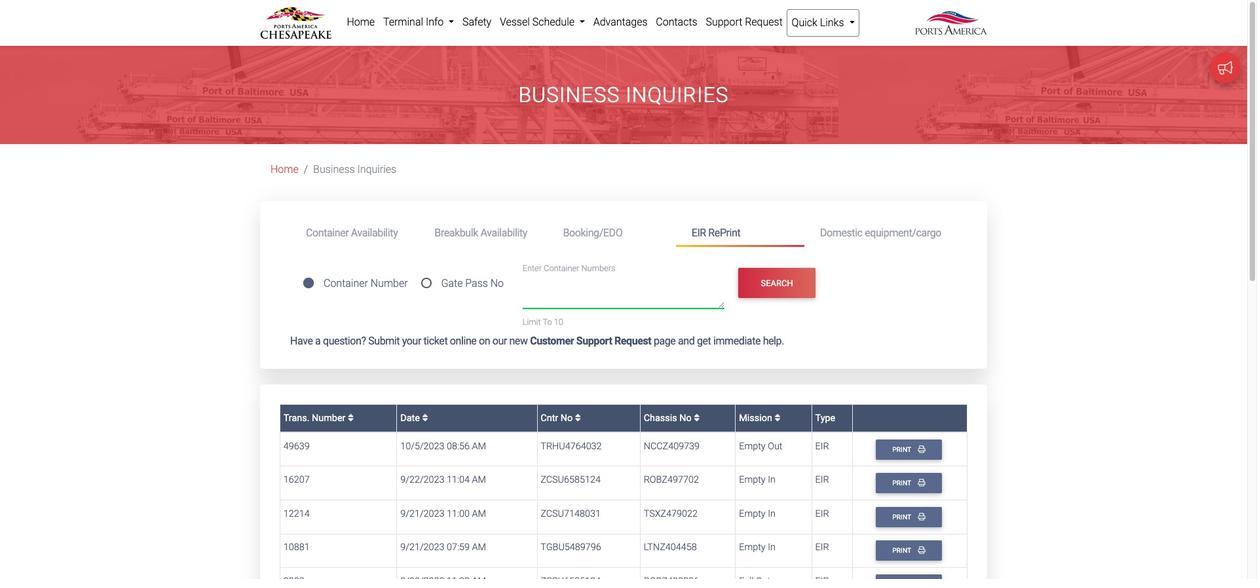 Task type: describe. For each thing, give the bounding box(es) containing it.
customer
[[530, 335, 574, 347]]

domestic
[[820, 227, 862, 239]]

availability for breakbulk availability
[[480, 227, 527, 239]]

page
[[654, 335, 676, 347]]

gate
[[441, 277, 463, 290]]

cntr
[[541, 413, 558, 424]]

sort image for mission
[[775, 413, 780, 423]]

10
[[554, 317, 563, 327]]

limit
[[523, 317, 541, 327]]

robz497702
[[644, 474, 699, 485]]

gate pass no
[[441, 277, 504, 290]]

booking/edo
[[563, 227, 622, 239]]

nccz409739
[[644, 441, 700, 452]]

no for chassis no
[[679, 413, 691, 424]]

advantages
[[593, 16, 648, 28]]

vessel
[[500, 16, 530, 28]]

on
[[479, 335, 490, 347]]

eir for nccz409739
[[815, 441, 829, 452]]

chassis
[[644, 413, 677, 424]]

quick links
[[792, 16, 847, 29]]

49639
[[284, 441, 310, 452]]

0 vertical spatial home link
[[343, 9, 379, 35]]

our
[[492, 335, 507, 347]]

9/21/2023 for 9/21/2023 11:00 am
[[400, 508, 444, 519]]

empty out
[[739, 441, 782, 452]]

am for 10/5/2023 08:56 am
[[472, 441, 486, 452]]

zcsu6585124
[[541, 474, 601, 485]]

sort image for chassis no
[[694, 413, 700, 423]]

trans.
[[284, 413, 309, 424]]

tgbu5489796
[[541, 542, 601, 553]]

customer support request link
[[530, 335, 651, 347]]

vessel schedule link
[[496, 9, 589, 35]]

11:04
[[447, 474, 470, 485]]

trans. number link
[[284, 413, 354, 424]]

ticket
[[424, 335, 448, 347]]

print for tsxz479022
[[892, 513, 913, 521]]

search
[[761, 278, 793, 288]]

empty for nccz409739
[[739, 441, 766, 452]]

contacts
[[656, 16, 697, 28]]

domestic equipment/cargo link
[[804, 221, 957, 245]]

question?
[[323, 335, 366, 347]]

date
[[400, 413, 422, 424]]

eir reprint link
[[676, 221, 804, 247]]

breakbulk availability
[[434, 227, 527, 239]]

16207
[[284, 474, 310, 485]]

container number
[[324, 277, 408, 290]]

home for topmost home link
[[347, 16, 375, 28]]

container for container number
[[324, 277, 368, 290]]

empty for robz497702
[[739, 474, 766, 485]]

10/5/2023
[[400, 441, 444, 452]]

limit to 10
[[523, 317, 563, 327]]

container availability link
[[290, 221, 419, 245]]

ltnz404458
[[644, 542, 697, 553]]

trhu4764032
[[541, 441, 602, 452]]

0 horizontal spatial home link
[[271, 163, 299, 176]]

empty in for tsxz479022
[[739, 508, 776, 519]]

eir for tsxz479022
[[815, 508, 829, 519]]

tsxz479022
[[644, 508, 698, 519]]

sort image for trans. number
[[348, 413, 354, 423]]

and
[[678, 335, 695, 347]]

am for 9/21/2023 11:00 am
[[472, 508, 486, 519]]

08:56
[[447, 441, 470, 452]]

booking/edo link
[[547, 221, 676, 245]]

print image for nccz409739
[[918, 445, 925, 452]]

cntr no link
[[541, 413, 581, 424]]

Enter Container Numbers text field
[[523, 276, 725, 309]]

11:00
[[447, 508, 470, 519]]

pass
[[465, 277, 488, 290]]

in for ltnz404458
[[768, 542, 776, 553]]

new
[[509, 335, 528, 347]]

empty for ltnz404458
[[739, 542, 766, 553]]

07:59
[[447, 542, 470, 553]]

contacts link
[[652, 9, 702, 35]]

print for ltnz404458
[[892, 546, 913, 555]]

number for container number
[[371, 277, 408, 290]]

sort image for date
[[422, 413, 428, 423]]

mission link
[[739, 413, 780, 424]]

breakbulk
[[434, 227, 478, 239]]

mission
[[739, 413, 775, 424]]

zcsu7148031
[[541, 508, 601, 519]]

safety
[[462, 16, 491, 28]]

breakbulk availability link
[[419, 221, 547, 245]]

print image for robz497702
[[918, 479, 925, 486]]

have
[[290, 335, 313, 347]]

0 horizontal spatial inquiries
[[357, 163, 396, 176]]

submit
[[368, 335, 400, 347]]

advantages link
[[589, 9, 652, 35]]



Task type: vqa. For each thing, say whether or not it's contained in the screenshot.
second Depth from the bottom of the page
no



Task type: locate. For each thing, give the bounding box(es) containing it.
2 empty in from the top
[[739, 508, 776, 519]]

in for robz497702
[[768, 474, 776, 485]]

1 print link from the top
[[876, 439, 942, 460]]

1 availability from the left
[[351, 227, 398, 239]]

2 horizontal spatial sort image
[[694, 413, 700, 423]]

0 vertical spatial support
[[706, 16, 742, 28]]

number
[[371, 277, 408, 290], [312, 413, 345, 424]]

4 am from the top
[[472, 542, 486, 553]]

container right "enter"
[[544, 264, 579, 274]]

0 horizontal spatial request
[[614, 335, 651, 347]]

1 vertical spatial request
[[614, 335, 651, 347]]

home for home link to the left
[[271, 163, 299, 176]]

sort image
[[575, 413, 581, 423], [775, 413, 780, 423]]

9/21/2023 11:00 am
[[400, 508, 486, 519]]

quick
[[792, 16, 817, 29]]

empty in
[[739, 474, 776, 485], [739, 508, 776, 519], [739, 542, 776, 553]]

sort image inside mission link
[[775, 413, 780, 423]]

container availability
[[306, 227, 398, 239]]

empty for tsxz479022
[[739, 508, 766, 519]]

1 vertical spatial home
[[271, 163, 299, 176]]

sort image inside trans. number link
[[348, 413, 354, 423]]

print link for ltnz404458
[[876, 541, 942, 561]]

1 empty from the top
[[739, 441, 766, 452]]

0 horizontal spatial business inquiries
[[313, 163, 396, 176]]

sort image right "cntr"
[[575, 413, 581, 423]]

am for 9/21/2023 07:59 am
[[472, 542, 486, 553]]

am for 9/22/2023 11:04 am
[[472, 474, 486, 485]]

0 vertical spatial in
[[768, 474, 776, 485]]

1 horizontal spatial sort image
[[775, 413, 780, 423]]

in for tsxz479022
[[768, 508, 776, 519]]

number up submit
[[371, 277, 408, 290]]

1 9/21/2023 from the top
[[400, 508, 444, 519]]

enter
[[523, 264, 542, 274]]

1 horizontal spatial sort image
[[422, 413, 428, 423]]

terminal
[[383, 16, 423, 28]]

0 horizontal spatial number
[[312, 413, 345, 424]]

3 print from the top
[[892, 513, 913, 521]]

have a question? submit your ticket online on our new customer support request page and get immediate help.
[[290, 335, 784, 347]]

0 horizontal spatial sort image
[[575, 413, 581, 423]]

no right "cntr"
[[561, 413, 573, 424]]

2 empty from the top
[[739, 474, 766, 485]]

0 vertical spatial inquiries
[[626, 83, 729, 108]]

get
[[697, 335, 711, 347]]

sort image right trans.
[[348, 413, 354, 423]]

1 horizontal spatial request
[[745, 16, 783, 28]]

sort image inside cntr no link
[[575, 413, 581, 423]]

10/5/2023 08:56 am
[[400, 441, 486, 452]]

sort image right chassis
[[694, 413, 700, 423]]

safety link
[[458, 9, 496, 35]]

help.
[[763, 335, 784, 347]]

9/22/2023 11:04 am
[[400, 474, 486, 485]]

sort image up 10/5/2023
[[422, 413, 428, 423]]

9/21/2023 left 07:59
[[400, 542, 444, 553]]

1 horizontal spatial availability
[[480, 227, 527, 239]]

0 horizontal spatial home
[[271, 163, 299, 176]]

date link
[[400, 413, 428, 424]]

10881
[[284, 542, 310, 553]]

print link for nccz409739
[[876, 439, 942, 460]]

sort image
[[348, 413, 354, 423], [422, 413, 428, 423], [694, 413, 700, 423]]

1 vertical spatial inquiries
[[357, 163, 396, 176]]

3 print link from the top
[[876, 507, 942, 527]]

2 horizontal spatial no
[[679, 413, 691, 424]]

a
[[315, 335, 321, 347]]

0 vertical spatial request
[[745, 16, 783, 28]]

1 vertical spatial container
[[544, 264, 579, 274]]

search button
[[738, 268, 816, 298]]

print image
[[918, 513, 925, 520]]

schedule
[[532, 16, 574, 28]]

your
[[402, 335, 421, 347]]

immediate
[[713, 335, 761, 347]]

0 vertical spatial number
[[371, 277, 408, 290]]

1 vertical spatial home link
[[271, 163, 299, 176]]

no for cntr no
[[561, 413, 573, 424]]

0 vertical spatial business inquiries
[[518, 83, 729, 108]]

2 vertical spatial in
[[768, 542, 776, 553]]

terminal info
[[383, 16, 446, 28]]

inquiries
[[626, 83, 729, 108], [357, 163, 396, 176]]

request left the quick on the top right of the page
[[745, 16, 783, 28]]

business
[[518, 83, 620, 108], [313, 163, 355, 176]]

am
[[472, 441, 486, 452], [472, 474, 486, 485], [472, 508, 486, 519], [472, 542, 486, 553]]

support right customer
[[576, 335, 612, 347]]

reprint
[[708, 227, 740, 239]]

4 empty from the top
[[739, 542, 766, 553]]

trans. number
[[284, 413, 348, 424]]

1 sort image from the left
[[575, 413, 581, 423]]

sort image up the out
[[775, 413, 780, 423]]

number for trans. number
[[312, 413, 345, 424]]

home link
[[343, 9, 379, 35], [271, 163, 299, 176]]

0 vertical spatial business
[[518, 83, 620, 108]]

0 horizontal spatial sort image
[[348, 413, 354, 423]]

no right pass
[[490, 277, 504, 290]]

container for container availability
[[306, 227, 349, 239]]

1 vertical spatial support
[[576, 335, 612, 347]]

1 empty in from the top
[[739, 474, 776, 485]]

empty in for ltnz404458
[[739, 542, 776, 553]]

2 print from the top
[[892, 479, 913, 487]]

online
[[450, 335, 477, 347]]

2 print image from the top
[[918, 479, 925, 486]]

availability up "enter"
[[480, 227, 527, 239]]

business inquiries
[[518, 83, 729, 108], [313, 163, 396, 176]]

print for robz497702
[[892, 479, 913, 487]]

4 print from the top
[[892, 546, 913, 555]]

enter container numbers
[[523, 264, 615, 274]]

2 vertical spatial print image
[[918, 546, 925, 554]]

print
[[892, 445, 913, 454], [892, 479, 913, 487], [892, 513, 913, 521], [892, 546, 913, 555]]

3 am from the top
[[472, 508, 486, 519]]

1 am from the top
[[472, 441, 486, 452]]

0 horizontal spatial support
[[576, 335, 612, 347]]

availability
[[351, 227, 398, 239], [480, 227, 527, 239]]

2 vertical spatial empty in
[[739, 542, 776, 553]]

numbers
[[581, 264, 615, 274]]

availability up container number
[[351, 227, 398, 239]]

eir for ltnz404458
[[815, 542, 829, 553]]

vessel schedule
[[500, 16, 577, 28]]

1 vertical spatial 9/21/2023
[[400, 542, 444, 553]]

0 vertical spatial container
[[306, 227, 349, 239]]

container
[[306, 227, 349, 239], [544, 264, 579, 274], [324, 277, 368, 290]]

2 am from the top
[[472, 474, 486, 485]]

3 empty from the top
[[739, 508, 766, 519]]

1 horizontal spatial home
[[347, 16, 375, 28]]

print link
[[876, 439, 942, 460], [876, 473, 942, 494], [876, 507, 942, 527], [876, 541, 942, 561]]

out
[[768, 441, 782, 452]]

to
[[543, 317, 552, 327]]

3 empty in from the top
[[739, 542, 776, 553]]

1 horizontal spatial number
[[371, 277, 408, 290]]

eir reprint
[[692, 227, 740, 239]]

2 in from the top
[[768, 508, 776, 519]]

home
[[347, 16, 375, 28], [271, 163, 299, 176]]

2 sort image from the left
[[422, 413, 428, 423]]

container inside "container availability" link
[[306, 227, 349, 239]]

1 in from the top
[[768, 474, 776, 485]]

1 vertical spatial print image
[[918, 479, 925, 486]]

3 sort image from the left
[[694, 413, 700, 423]]

print for nccz409739
[[892, 445, 913, 454]]

eir inside eir reprint link
[[692, 227, 706, 239]]

3 print image from the top
[[918, 546, 925, 554]]

1 horizontal spatial support
[[706, 16, 742, 28]]

1 vertical spatial in
[[768, 508, 776, 519]]

12214
[[284, 508, 310, 519]]

availability for container availability
[[351, 227, 398, 239]]

0 vertical spatial home
[[347, 16, 375, 28]]

sort image inside chassis no "link"
[[694, 413, 700, 423]]

container up container number
[[306, 227, 349, 239]]

1 horizontal spatial home link
[[343, 9, 379, 35]]

sort image for cntr no
[[575, 413, 581, 423]]

0 vertical spatial 9/21/2023
[[400, 508, 444, 519]]

am right 08:56
[[472, 441, 486, 452]]

3 in from the top
[[768, 542, 776, 553]]

9/21/2023 for 9/21/2023 07:59 am
[[400, 542, 444, 553]]

terminal info link
[[379, 9, 458, 35]]

print image
[[918, 445, 925, 452], [918, 479, 925, 486], [918, 546, 925, 554]]

0 vertical spatial print image
[[918, 445, 925, 452]]

no right chassis
[[679, 413, 691, 424]]

equipment/cargo
[[865, 227, 941, 239]]

print link for robz497702
[[876, 473, 942, 494]]

am right 11:00
[[472, 508, 486, 519]]

1 print image from the top
[[918, 445, 925, 452]]

1 horizontal spatial business
[[518, 83, 620, 108]]

0 horizontal spatial no
[[490, 277, 504, 290]]

eir for robz497702
[[815, 474, 829, 485]]

eir
[[692, 227, 706, 239], [815, 441, 829, 452], [815, 474, 829, 485], [815, 508, 829, 519], [815, 542, 829, 553]]

container down container availability
[[324, 277, 368, 290]]

request
[[745, 16, 783, 28], [614, 335, 651, 347]]

no
[[490, 277, 504, 290], [561, 413, 573, 424], [679, 413, 691, 424]]

0 horizontal spatial business
[[313, 163, 355, 176]]

2 availability from the left
[[480, 227, 527, 239]]

sort image inside 'date' link
[[422, 413, 428, 423]]

9/21/2023 07:59 am
[[400, 542, 486, 553]]

1 vertical spatial business
[[313, 163, 355, 176]]

support request link
[[702, 9, 787, 35]]

support right contacts
[[706, 16, 742, 28]]

print link for tsxz479022
[[876, 507, 942, 527]]

2 sort image from the left
[[775, 413, 780, 423]]

0 vertical spatial empty in
[[739, 474, 776, 485]]

1 vertical spatial number
[[312, 413, 345, 424]]

4 print link from the top
[[876, 541, 942, 561]]

1 print from the top
[[892, 445, 913, 454]]

1 vertical spatial empty in
[[739, 508, 776, 519]]

1 horizontal spatial business inquiries
[[518, 83, 729, 108]]

1 horizontal spatial no
[[561, 413, 573, 424]]

9/21/2023 down 9/22/2023
[[400, 508, 444, 519]]

number right trans.
[[312, 413, 345, 424]]

support request
[[706, 16, 783, 28]]

quick links link
[[787, 9, 859, 37]]

2 9/21/2023 from the top
[[400, 542, 444, 553]]

in
[[768, 474, 776, 485], [768, 508, 776, 519], [768, 542, 776, 553]]

2 print link from the top
[[876, 473, 942, 494]]

info
[[426, 16, 444, 28]]

empty in for robz497702
[[739, 474, 776, 485]]

chassis no link
[[644, 413, 700, 424]]

cntr no
[[541, 413, 575, 424]]

0 horizontal spatial availability
[[351, 227, 398, 239]]

2 vertical spatial container
[[324, 277, 368, 290]]

am right 07:59
[[472, 542, 486, 553]]

9/22/2023
[[400, 474, 444, 485]]

links
[[820, 16, 844, 29]]

type
[[815, 413, 835, 424]]

1 vertical spatial business inquiries
[[313, 163, 396, 176]]

print image for ltnz404458
[[918, 546, 925, 554]]

request left page
[[614, 335, 651, 347]]

am right 11:04
[[472, 474, 486, 485]]

1 sort image from the left
[[348, 413, 354, 423]]

chassis no
[[644, 413, 694, 424]]

domestic equipment/cargo
[[820, 227, 941, 239]]

1 horizontal spatial inquiries
[[626, 83, 729, 108]]



